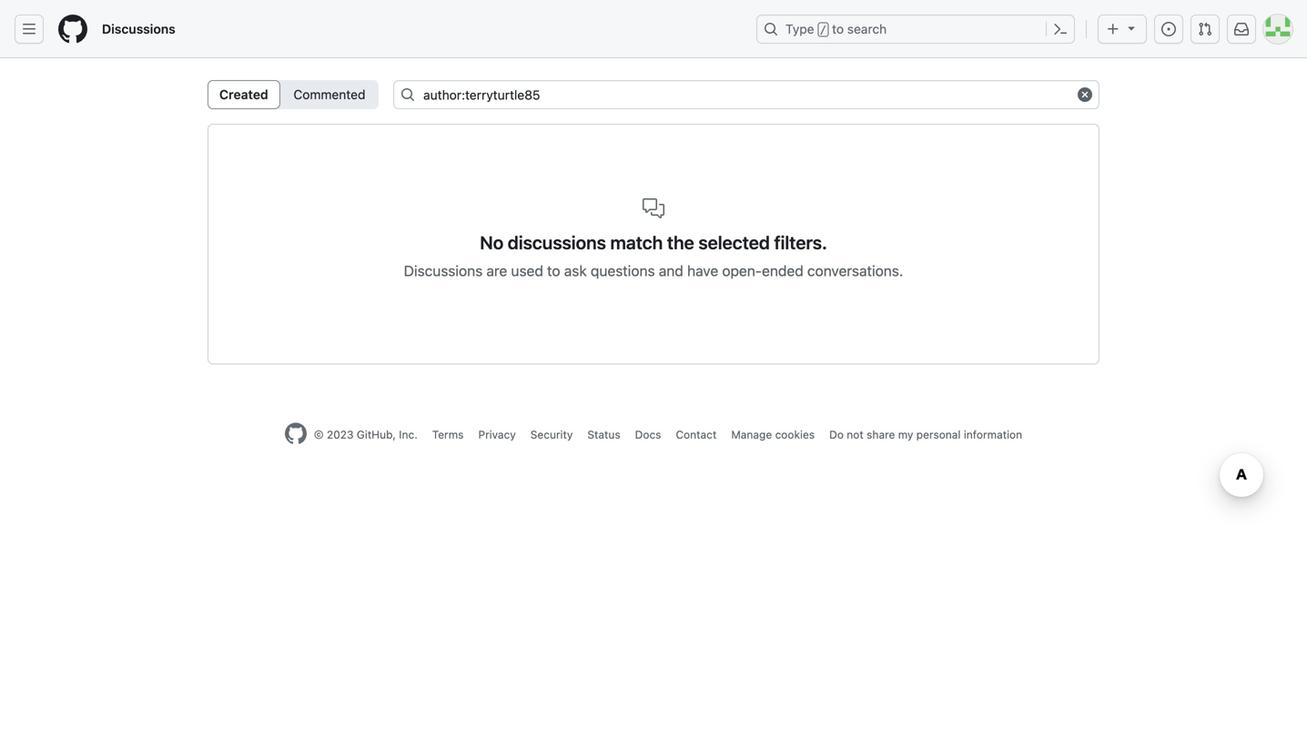 Task type: vqa. For each thing, say whether or not it's contained in the screenshot.
topmost Discussions
yes



Task type: describe. For each thing, give the bounding box(es) containing it.
github,
[[357, 428, 396, 441]]

type
[[786, 21, 814, 36]]

contact link
[[676, 428, 717, 441]]

privacy
[[478, 428, 516, 441]]

no
[[480, 232, 504, 253]]

are
[[487, 262, 507, 280]]

do
[[830, 428, 844, 441]]

no discussions match the selected filters. discussions are used to ask questions and have open-ended conversations.
[[404, 232, 903, 280]]

docs
[[635, 428, 661, 441]]

notifications image
[[1235, 22, 1249, 36]]

ended
[[762, 262, 804, 280]]

selected
[[699, 232, 770, 253]]

0 horizontal spatial discussions
[[102, 21, 176, 36]]

type / to search
[[786, 21, 887, 36]]

manage cookies button
[[731, 427, 815, 443]]

the
[[667, 232, 694, 253]]

search image
[[401, 87, 415, 102]]

do not share my personal information
[[830, 428, 1023, 441]]

to inside the no discussions match the selected filters. discussions are used to ask questions and have open-ended conversations.
[[547, 262, 560, 280]]

have
[[687, 262, 719, 280]]

terms link
[[432, 428, 464, 441]]

docs link
[[635, 428, 661, 441]]

match
[[610, 232, 663, 253]]

status
[[588, 428, 621, 441]]

plus image
[[1106, 22, 1121, 36]]

cookies
[[775, 428, 815, 441]]

created
[[219, 87, 268, 102]]

security
[[531, 428, 573, 441]]

Search all discussions text field
[[393, 80, 1100, 109]]

2023
[[327, 428, 354, 441]]

Discussions search field
[[393, 80, 1100, 109]]

information
[[964, 428, 1023, 441]]

issue opened image
[[1162, 22, 1176, 36]]

and
[[659, 262, 684, 280]]

git pull request image
[[1198, 22, 1213, 36]]

security link
[[531, 428, 573, 441]]

ask
[[564, 262, 587, 280]]

/
[[820, 24, 827, 36]]

0 horizontal spatial homepage image
[[58, 15, 87, 44]]



Task type: locate. For each thing, give the bounding box(es) containing it.
personal
[[917, 428, 961, 441]]

discussions inside the no discussions match the selected filters. discussions are used to ask questions and have open-ended conversations.
[[404, 262, 483, 280]]

manage
[[731, 428, 772, 441]]

1 vertical spatial to
[[547, 262, 560, 280]]

inc.
[[399, 428, 418, 441]]

do not share my personal information button
[[830, 427, 1023, 443]]

command palette image
[[1053, 22, 1068, 36]]

© 2023 github, inc.
[[314, 428, 418, 441]]

commented
[[294, 87, 366, 102]]

0 vertical spatial discussions
[[102, 21, 176, 36]]

to left ask
[[547, 262, 560, 280]]

not
[[847, 428, 864, 441]]

created link
[[212, 85, 276, 105]]

to right /
[[832, 21, 844, 36]]

1 horizontal spatial to
[[832, 21, 844, 36]]

1 vertical spatial homepage image
[[285, 423, 307, 445]]

used
[[511, 262, 543, 280]]

0 horizontal spatial to
[[547, 262, 560, 280]]

to
[[832, 21, 844, 36], [547, 262, 560, 280]]

conversations.
[[808, 262, 903, 280]]

discussions
[[508, 232, 606, 253]]

0 vertical spatial homepage image
[[58, 15, 87, 44]]

0 vertical spatial to
[[832, 21, 844, 36]]

manage cookies
[[731, 428, 815, 441]]

commented link
[[285, 85, 374, 105]]

comment discussion image
[[643, 198, 665, 219]]

questions
[[591, 262, 655, 280]]

1 vertical spatial discussions
[[404, 262, 483, 280]]

©
[[314, 428, 324, 441]]

1 horizontal spatial discussions
[[404, 262, 483, 280]]

list
[[208, 80, 379, 109]]

list containing created
[[208, 80, 379, 109]]

contact
[[676, 428, 717, 441]]

clear image
[[1078, 87, 1093, 102]]

search
[[848, 21, 887, 36]]

filters.
[[774, 232, 827, 253]]

terms
[[432, 428, 464, 441]]

my
[[898, 428, 914, 441]]

1 horizontal spatial homepage image
[[285, 423, 307, 445]]

privacy link
[[478, 428, 516, 441]]

share
[[867, 428, 895, 441]]

status link
[[588, 428, 621, 441]]

discussions
[[102, 21, 176, 36], [404, 262, 483, 280]]

homepage image
[[58, 15, 87, 44], [285, 423, 307, 445]]

triangle down image
[[1124, 20, 1139, 35]]

open-
[[722, 262, 762, 280]]



